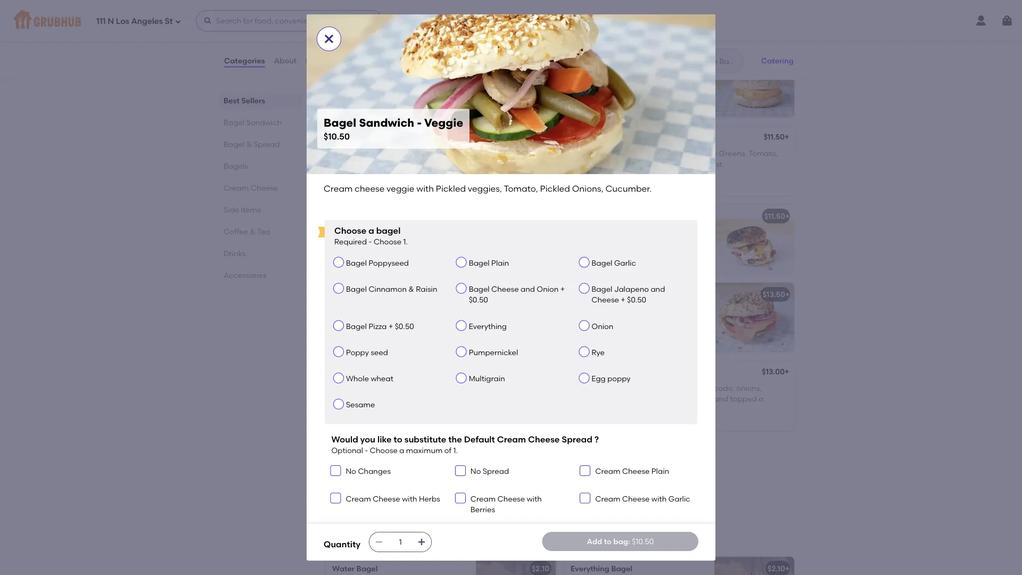 Task type: locate. For each thing, give the bounding box(es) containing it.
recommend down the cucumber,
[[585, 329, 629, 338]]

sunny down salad,
[[646, 249, 668, 258]]

on
[[677, 92, 686, 101], [631, 329, 640, 338], [379, 416, 388, 425]]

side left up,
[[408, 394, 423, 403]]

bagel
[[324, 23, 357, 37], [571, 55, 592, 64], [332, 57, 354, 66], [324, 116, 357, 129], [224, 118, 245, 127], [332, 134, 354, 143], [224, 140, 245, 149], [332, 212, 354, 221], [571, 212, 592, 221], [346, 258, 367, 267], [469, 258, 490, 267], [592, 258, 613, 267], [346, 285, 367, 294], [469, 285, 490, 294], [592, 285, 613, 294], [332, 290, 354, 299], [571, 292, 592, 301], [346, 322, 367, 331], [332, 369, 354, 378], [324, 453, 357, 467], [332, 485, 354, 494], [357, 564, 378, 573], [612, 564, 633, 573]]

1 horizontal spatial seller
[[593, 279, 610, 287]]

2 $2.10 from the left
[[768, 564, 786, 573]]

we
[[571, 92, 583, 101], [571, 259, 583, 268], [571, 329, 583, 338], [389, 338, 400, 347], [399, 405, 410, 414]]

no down optional
[[346, 467, 356, 476]]

lox,
[[667, 307, 679, 316]]

and down avocado,
[[715, 394, 729, 403]]

cheese, down the pastrami, on the bottom of the page
[[332, 405, 360, 414]]

poached down the open at the bottom right of the page
[[571, 405, 604, 414]]

everything for everything
[[469, 322, 507, 331]]

bagels tab
[[224, 160, 298, 172]]

veggies, inside cream cheese veggie with pickled veggies, tomato, pickled onions, cucumber.
[[332, 159, 362, 169]]

jack inside cream cheese with dijon mustard, pastrami, egg sunny side up, jack cheese, coleslaw. we recommend to be served on our jalapeno cheese bagel.
[[438, 394, 456, 403]]

side inside cream cheese with garlic, tomato, avocado, white fish salad, pickled onions, capers, egg sunny side up. we recommend in our everything bagel
[[670, 249, 685, 258]]

svg image
[[1002, 14, 1014, 27], [204, 17, 212, 25], [175, 18, 181, 25], [333, 468, 339, 474], [333, 495, 339, 502], [375, 538, 384, 547], [418, 538, 426, 547]]

best sellers tab
[[224, 95, 298, 106]]

with inside cream cheese with garlic, scrambled eggs, cheddar cheese. we recommend to be served on our everything bagel
[[626, 70, 641, 79]]

cheese down bagel plain
[[492, 285, 519, 294]]

best inside tab
[[224, 96, 240, 105]]

everything inside cream cheese with garlic, tomato, avocado, white fish salad, pickled onions, capers, egg sunny side up. we recommend in our everything bagel
[[653, 259, 691, 268]]

main navigation navigation
[[0, 0, 1023, 42]]

0 horizontal spatial dijon
[[406, 384, 424, 393]]

$10.50 +
[[763, 55, 790, 64], [524, 134, 552, 143]]

with for cream cheese with berries
[[527, 494, 542, 503]]

seller
[[354, 44, 371, 52], [593, 279, 610, 287]]

seller for bagel sandwich - build your own
[[354, 44, 371, 52]]

n
[[108, 17, 114, 26]]

olives, down avocado
[[366, 316, 388, 325]]

spread down changes
[[363, 485, 390, 494]]

0 horizontal spatial peppers,
[[332, 316, 364, 325]]

- for bagel sandwich - bacon egg avocado & cheese
[[393, 212, 397, 221]]

veggie down bagel sandwich - veggie $10.50
[[387, 149, 411, 158]]

garlic
[[615, 258, 637, 267], [669, 494, 691, 503]]

0 horizontal spatial $13.00
[[524, 290, 547, 299]]

coffee & tea
[[224, 227, 270, 236]]

we up everything
[[571, 92, 583, 101]]

egg
[[637, 55, 651, 64], [424, 212, 438, 221], [630, 249, 644, 258], [592, 374, 606, 383], [369, 394, 383, 403]]

changes
[[358, 467, 391, 476]]

pizza
[[369, 322, 387, 331]]

1 horizontal spatial veggies,
[[468, 184, 502, 194]]

and up herbs,
[[651, 285, 666, 294]]

0 vertical spatial veggie
[[387, 149, 411, 158]]

1 vertical spatial cucumber.
[[606, 184, 652, 194]]

jalapeno inside cream cheese with dijon mustard, pastrami, egg sunny side up, jack cheese, coleslaw. we recommend to be served on our jalapeno cheese bagel.
[[403, 416, 438, 425]]

on down the cheese.
[[677, 92, 686, 101]]

bagel. inside cream cheese with herbs, lox, tomato, cucumber, onions, capers. we recommend on our sesame bagel.
[[571, 340, 594, 349]]

veggie inside bagel sandwich - veggie $10.50
[[425, 116, 464, 129]]

1 vertical spatial onions,
[[737, 384, 762, 393]]

Input item quantity number field
[[389, 533, 412, 552]]

to down open
[[449, 338, 456, 347]]

onions, inside cream cheese with garlic, tomato, avocado, white fish salad, pickled onions, capers, egg sunny side up. we recommend in our everything bagel
[[571, 249, 598, 258]]

1 horizontal spatial bagel
[[571, 270, 592, 279]]

1 horizontal spatial served
[[651, 92, 675, 101]]

choose a bagel required - choose 1.
[[335, 225, 408, 246]]

egg down fish
[[630, 249, 644, 258]]

everything
[[571, 103, 609, 112]]

1 vertical spatial jalapeno
[[403, 416, 438, 425]]

scrambled
[[571, 81, 610, 90]]

0 vertical spatial best seller
[[339, 44, 371, 52]]

cheese for cream cheese with garlic, tomato, avocado, white fish salad, pickled onions, capers, egg sunny side up. we recommend in our everything bagel
[[598, 227, 626, 236]]

with up tomatoes,
[[648, 384, 664, 393]]

2 horizontal spatial everything
[[653, 259, 691, 268]]

bagel & spread inside button
[[332, 485, 390, 494]]

baby
[[699, 149, 718, 158]]

1 vertical spatial egg.
[[606, 405, 622, 414]]

bagel inside bagel cheese and onion + $0.50
[[469, 285, 490, 294]]

side items tab
[[224, 204, 298, 215]]

cheese up bagel plain
[[482, 212, 508, 221]]

to inside smashed avocado with shallots, peppers, olives, provolone cheese, poached egg. served as an open face sandwich. we recommend to use our plain bagel.
[[449, 338, 456, 347]]

0 vertical spatial onions,
[[642, 318, 668, 327]]

with down the sandwich - turkey & brie
[[627, 149, 644, 158]]

face up use on the bottom left of the page
[[332, 338, 349, 347]]

garlic,
[[643, 70, 665, 79]]

best
[[339, 44, 353, 52], [224, 96, 240, 105], [578, 279, 591, 287]]

and for cheese
[[521, 285, 535, 294]]

avocado
[[440, 212, 473, 221], [398, 290, 431, 299], [571, 369, 604, 378]]

1 horizontal spatial side
[[670, 249, 685, 258]]

no down would you like to substitute the default cream cheese spread ? optional - choose a maximum of 1.
[[471, 467, 481, 476]]

0 horizontal spatial seller
[[354, 44, 371, 52]]

0 horizontal spatial $0.50
[[395, 322, 414, 331]]

0 vertical spatial cheese,
[[428, 316, 456, 325]]

with inside smashed avocado with shallots, peppers, olives, provolone cheese, poached egg. served as an open face sandwich. we recommend to use our plain bagel.
[[402, 305, 417, 314]]

poached inside open face sandwich  with smashed avocado, onions, peppers, olives, tomatoes, jack cheese and topped a poached egg.
[[571, 405, 604, 414]]

best up bagel sandwich - lox
[[578, 279, 591, 287]]

spread up changes
[[371, 453, 412, 467]]

to inside cream cheese with dijon mustard, pastrami, egg sunny side up, jack cheese, coleslaw. we recommend to be served on our jalapeno cheese bagel.
[[332, 416, 340, 425]]

$11.50 +
[[764, 133, 790, 142], [526, 212, 552, 221], [765, 212, 790, 221]]

water bagel
[[332, 564, 378, 573]]

1 vertical spatial smash
[[606, 369, 630, 378]]

add
[[587, 537, 603, 546]]

0 vertical spatial $13.00 +
[[524, 290, 552, 299]]

sesame
[[346, 400, 375, 410]]

tomato, right greens,
[[749, 149, 779, 158]]

1 horizontal spatial $2.10
[[768, 564, 786, 573]]

and inside bagel jalapeno and cheese
[[651, 285, 666, 294]]

0 horizontal spatial brie
[[628, 159, 642, 169]]

on inside cream cheese with garlic, scrambled eggs, cheddar cheese. we recommend to be served on our everything bagel
[[677, 92, 686, 101]]

a inside would you like to substitute the default cream cheese spread ? optional - choose a maximum of 1.
[[400, 446, 405, 455]]

onions, up topped
[[737, 384, 762, 393]]

use
[[332, 349, 345, 358]]

cream cheese with herbs, lox, tomato, cucumber, onions, capers. we recommend on our sesame bagel.
[[571, 307, 696, 349]]

1 no from the left
[[346, 467, 356, 476]]

everything up "pumpernickel"
[[469, 322, 507, 331]]

cream inside cream cheese with garlic, tomato, avocado, white fish salad, pickled onions, capers, egg sunny side up. we recommend in our everything bagel
[[571, 227, 596, 236]]

1 veggie from the top
[[387, 149, 411, 158]]

0 vertical spatial a
[[369, 225, 374, 236]]

tomato,
[[749, 149, 779, 158], [364, 159, 394, 169], [504, 184, 538, 194], [670, 227, 699, 236]]

1 horizontal spatial best
[[339, 44, 353, 52]]

turkey down cream cheese with garlic, scrambled eggs, cheddar cheese. we recommend to be served on our everything bagel
[[614, 134, 638, 143]]

1 horizontal spatial face
[[593, 384, 609, 393]]

with
[[626, 70, 641, 79], [413, 149, 428, 158], [417, 184, 434, 194], [627, 227, 643, 236], [402, 305, 417, 314], [626, 307, 641, 316], [389, 384, 404, 393], [402, 494, 417, 503], [527, 494, 542, 503], [652, 494, 667, 503]]

best seller right reviews button
[[339, 44, 371, 52]]

face inside open face sandwich  with smashed avocado, onions, peppers, olives, tomatoes, jack cheese and topped a poached egg.
[[593, 384, 609, 393]]

a for tomatoes,
[[759, 394, 764, 403]]

egg. up sandwich.
[[367, 327, 383, 336]]

our down the cheese.
[[688, 92, 700, 101]]

2 vertical spatial avocado
[[571, 369, 604, 378]]

bagel sandwich - avocado smash
[[332, 290, 457, 299]]

$0.50 down bagel plain
[[469, 295, 488, 304]]

1 horizontal spatial 1.
[[454, 446, 458, 455]]

cream inside would you like to substitute the default cream cheese spread ? optional - choose a maximum of 1.
[[497, 434, 526, 445]]

cheese down 'bagel sandwich - veggie'
[[359, 149, 385, 158]]

seed
[[371, 348, 388, 357]]

choose down like
[[370, 446, 398, 455]]

up.
[[687, 249, 698, 258]]

everything down up.
[[653, 259, 691, 268]]

egg up garlic,
[[637, 55, 651, 64]]

best left sellers
[[224, 96, 240, 105]]

bagel cinnamon & raisin
[[346, 285, 438, 294]]

2 jack from the left
[[667, 394, 685, 403]]

with inside cream cheese with dijon mustard, pastrami, egg sunny side up, jack cheese, coleslaw. we recommend to be served on our jalapeno cheese bagel.
[[389, 384, 404, 393]]

with for cream cheese with garlic, scrambled eggs, cheddar cheese. we recommend to be served on our everything bagel
[[626, 70, 641, 79]]

1 vertical spatial turkey
[[675, 159, 698, 169]]

pastrami,
[[332, 394, 367, 403]]

1 horizontal spatial plain
[[652, 467, 670, 476]]

our down coleslaw.
[[390, 416, 402, 425]]

jack right up,
[[438, 394, 456, 403]]

as
[[412, 327, 420, 336]]

0 horizontal spatial $10.50 +
[[524, 134, 552, 143]]

bagel & spread up no changes
[[324, 453, 412, 467]]

1 horizontal spatial sunny
[[646, 249, 668, 258]]

dijon inside cream cheese with dijon mustard, baby greens, tomato, pickled onions, brie cheese, turkey breast.
[[646, 149, 664, 158]]

0 horizontal spatial jalapeno
[[403, 416, 438, 425]]

0 horizontal spatial bagel.
[[380, 349, 403, 358]]

bagel pizza + $0.50
[[346, 322, 414, 331]]

cheese inside bagel jalapeno and cheese
[[592, 295, 620, 304]]

0 horizontal spatial plain
[[492, 258, 510, 267]]

onions, inside cream cheese with dijon mustard, baby greens, tomato, pickled onions, brie cheese, turkey breast.
[[599, 159, 626, 169]]

1 horizontal spatial brie
[[647, 134, 661, 143]]

brie inside cream cheese with dijon mustard, baby greens, tomato, pickled onions, brie cheese, turkey breast.
[[628, 159, 642, 169]]

on down coleslaw.
[[379, 416, 388, 425]]

$2.10 for $2.10
[[532, 564, 550, 573]]

our inside smashed avocado with shallots, peppers, olives, provolone cheese, poached egg. served as an open face sandwich. we recommend to use our plain bagel.
[[347, 349, 359, 358]]

everything for everything bagel
[[571, 564, 610, 573]]

1 horizontal spatial best seller
[[578, 279, 610, 287]]

mustard, for sandwich - turkey & brie
[[666, 149, 698, 158]]

& inside bagel & spread "tab"
[[246, 140, 252, 149]]

we down "avocado," at the right
[[571, 259, 583, 268]]

2 no from the left
[[471, 467, 481, 476]]

egg left poppy
[[592, 374, 606, 383]]

0 vertical spatial side
[[670, 249, 685, 258]]

cream inside cream cheese with dijon mustard, baby greens, tomato, pickled onions, brie cheese, turkey breast.
[[571, 149, 596, 158]]

- for bagel sandwich - veggie
[[393, 134, 397, 143]]

choose up required
[[335, 225, 367, 236]]

1 vertical spatial veggie
[[387, 184, 415, 194]]

$10.50 inside bagel sandwich - veggie $10.50
[[324, 131, 350, 141]]

cheese
[[598, 70, 624, 79], [359, 149, 385, 158], [355, 184, 385, 194], [482, 212, 508, 221], [598, 307, 624, 316], [687, 394, 713, 403]]

0 vertical spatial with
[[627, 149, 644, 158]]

$10.50 + for cream cheese with garlic, scrambled eggs, cheddar cheese. we recommend to be served on our everything bagel
[[763, 55, 790, 64]]

cheese inside cream cheese with berries
[[498, 494, 525, 503]]

0 vertical spatial dijon
[[646, 149, 664, 158]]

2 vertical spatial a
[[400, 446, 405, 455]]

1 vertical spatial served
[[353, 416, 377, 425]]

1 vertical spatial with
[[648, 384, 664, 393]]

side
[[670, 249, 685, 258], [408, 394, 423, 403]]

1 horizontal spatial avocado
[[440, 212, 473, 221]]

on inside cream cheese with dijon mustard, pastrami, egg sunny side up, jack cheese, coleslaw. we recommend to be served on our jalapeno cheese bagel.
[[379, 416, 388, 425]]

best seller up bagel sandwich - lox
[[578, 279, 610, 287]]

reviews
[[306, 56, 336, 65]]

optional
[[332, 446, 363, 455]]

olives,
[[366, 316, 388, 325], [605, 394, 627, 403]]

we right coleslaw.
[[399, 405, 410, 414]]

add to bag: $10.50
[[587, 537, 654, 546]]

white inside cream cheese with garlic, tomato, avocado, white fish salad, pickled onions, capers, egg sunny side up. we recommend in our everything bagel
[[607, 238, 628, 247]]

1 horizontal spatial a
[[400, 446, 405, 455]]

bagel sandwich - bacon egg avocado & cheese
[[332, 212, 508, 221]]

bagel sandwich - veggie
[[332, 134, 424, 143]]

cheese inside bagel cheese and onion + $0.50
[[492, 285, 519, 294]]

$11.50 for bagel sandwich - smoke white fish salad
[[765, 212, 786, 221]]

our inside cream cheese with garlic, scrambled eggs, cheddar cheese. we recommend to be served on our everything bagel
[[688, 92, 700, 101]]

0 horizontal spatial everything
[[469, 322, 507, 331]]

be down cheddar
[[640, 92, 649, 101]]

bagel inside cream cheese with garlic, tomato, avocado, white fish salad, pickled onions, capers, egg sunny side up. we recommend in our everything bagel
[[571, 270, 592, 279]]

0 horizontal spatial avocado
[[398, 290, 431, 299]]

2 horizontal spatial avocado
[[571, 369, 604, 378]]

2 veggie from the top
[[387, 184, 415, 194]]

cheese inside cream cheese with garlic, scrambled eggs, cheddar cheese. we recommend to be served on our everything bagel
[[598, 70, 624, 79]]

cheese for cream cheese with garlic
[[623, 494, 650, 503]]

jalapeno
[[615, 285, 649, 294], [403, 416, 438, 425]]

cream inside cream cheese with dijon mustard, pastrami, egg sunny side up, jack cheese, coleslaw. we recommend to be served on our jalapeno cheese bagel.
[[332, 384, 358, 393]]

bagel sandwich down sellers
[[224, 118, 282, 127]]

0 vertical spatial bagel
[[611, 103, 632, 112]]

cream cheese veggie with pickled veggies, tomato, pickled onions, cucumber.
[[332, 149, 456, 179], [324, 184, 652, 194]]

catering
[[762, 56, 794, 65]]

and for jalapeno
[[651, 285, 666, 294]]

mustard, for bagel sandwich - pastrami
[[426, 384, 457, 393]]

bagels up "cream cheese"
[[224, 161, 248, 170]]

own
[[436, 57, 453, 66]]

2 horizontal spatial best
[[578, 279, 591, 287]]

cheese inside cream cheese with garlic, tomato, avocado, white fish salad, pickled onions, capers, egg sunny side up. we recommend in our everything bagel
[[598, 227, 626, 236]]

$11.50 for bagel sandwich - bacon egg avocado & cheese
[[526, 212, 547, 221]]

we down tomato,
[[571, 329, 583, 338]]

& up cheese,
[[639, 134, 645, 143]]

avocado up the open at the bottom right of the page
[[571, 369, 604, 378]]

1 horizontal spatial be
[[640, 92, 649, 101]]

with
[[627, 149, 644, 158], [648, 384, 664, 393]]

2 vertical spatial bagel
[[571, 270, 592, 279]]

1 horizontal spatial veggie
[[425, 116, 464, 129]]

egg inside cream cheese with garlic, tomato, avocado, white fish salad, pickled onions, capers, egg sunny side up. we recommend in our everything bagel
[[630, 249, 644, 258]]

svg image
[[323, 32, 336, 45], [458, 468, 464, 474], [582, 468, 589, 474], [458, 495, 464, 502], [582, 495, 589, 502]]

mustard, inside cream cheese with dijon mustard, pastrami, egg sunny side up, jack cheese, coleslaw. we recommend to be served on our jalapeno cheese bagel.
[[426, 384, 457, 393]]

1 jack from the left
[[438, 394, 456, 403]]

$0.50 left an
[[395, 322, 414, 331]]

smoke
[[637, 212, 662, 221]]

cheese inside open face sandwich  with smashed avocado, onions, peppers, olives, tomatoes, jack cheese and topped a poached egg.
[[687, 394, 713, 403]]

1 horizontal spatial $13.00
[[763, 367, 785, 377]]

0 vertical spatial everything
[[653, 259, 691, 268]]

brie
[[647, 134, 661, 143], [628, 159, 642, 169]]

0 horizontal spatial face
[[332, 338, 349, 347]]

brie left cheese,
[[628, 159, 642, 169]]

no for no spread
[[471, 467, 481, 476]]

and down bagel sandwich - bacon egg avocado & cheese image
[[521, 285, 535, 294]]

0 vertical spatial cucumber.
[[332, 170, 373, 179]]

0 horizontal spatial onion
[[537, 285, 559, 294]]

avocado smash
[[571, 369, 630, 378]]

cheese inside cream cheese with dijon mustard, baby greens, tomato, pickled onions, brie cheese, turkey breast.
[[598, 149, 626, 158]]

veggie
[[387, 149, 411, 158], [387, 184, 415, 194]]

cheese up the cucumber,
[[592, 295, 620, 304]]

1 vertical spatial everything
[[469, 322, 507, 331]]

best seller for bagel sandwich - build your own
[[339, 44, 371, 52]]

0 horizontal spatial with
[[627, 149, 644, 158]]

1 vertical spatial face
[[593, 384, 609, 393]]

1 vertical spatial peppers,
[[571, 394, 603, 403]]

jack
[[438, 394, 456, 403], [667, 394, 685, 403]]

1 vertical spatial avocado
[[398, 290, 431, 299]]

cheese,
[[644, 159, 673, 169]]

jack for up,
[[438, 394, 456, 403]]

the
[[449, 434, 462, 445]]

with for cream cheese with herbs
[[402, 494, 417, 503]]

veggie for bagel sandwich - veggie $10.50
[[425, 116, 464, 129]]

recommend inside cream cheese with garlic, scrambled eggs, cheddar cheese. we recommend to be served on our everything bagel
[[585, 92, 629, 101]]

$13.50 +
[[763, 290, 790, 299]]

to right add
[[604, 537, 612, 546]]

cucumber. down 'bagel sandwich - veggie'
[[332, 170, 373, 179]]

$2.10 for $2.10 +
[[768, 564, 786, 573]]

-
[[632, 55, 635, 64], [393, 57, 397, 66], [417, 116, 422, 129], [393, 134, 397, 143], [609, 134, 612, 143], [393, 212, 397, 221], [632, 212, 635, 221], [369, 237, 372, 246], [393, 290, 397, 299], [632, 292, 635, 301], [393, 369, 397, 378], [365, 446, 368, 455]]

1 vertical spatial garlic
[[669, 494, 691, 503]]

bagel & spread inside "tab"
[[224, 140, 280, 149]]

1 horizontal spatial mustard,
[[666, 149, 698, 158]]

spread inside would you like to substitute the default cream cheese spread ? optional - choose a maximum of 1.
[[562, 434, 593, 445]]

a left maximum
[[400, 446, 405, 455]]

about button
[[274, 42, 297, 80]]

dijon for with
[[406, 384, 424, 393]]

egg. down 'sandwich'
[[606, 405, 622, 414]]

1 horizontal spatial everything
[[571, 564, 610, 573]]

seller up bagel sandwich - lox
[[593, 279, 610, 287]]

jack inside open face sandwich  with smashed avocado, onions, peppers, olives, tomatoes, jack cheese and topped a poached egg.
[[667, 394, 685, 403]]

and inside bagel cheese and onion + $0.50
[[521, 285, 535, 294]]

jack down smashed at the bottom of page
[[667, 394, 685, 403]]

bagel sandwich - pastrami
[[332, 369, 431, 378]]

served inside cream cheese with dijon mustard, pastrami, egg sunny side up, jack cheese, coleslaw. we recommend to be served on our jalapeno cheese bagel.
[[353, 416, 377, 425]]

multigrain
[[469, 374, 505, 383]]

avocado,
[[701, 384, 735, 393]]

white up capers,
[[607, 238, 628, 247]]

an
[[422, 327, 431, 336]]

search icon image
[[643, 54, 656, 67]]

side
[[224, 205, 239, 214]]

bacon
[[398, 212, 422, 221]]

0 horizontal spatial cheese,
[[332, 405, 360, 414]]

jalapeno up + $0.50
[[615, 285, 649, 294]]

bagel down eggs,
[[611, 103, 632, 112]]

dijon down pastrami
[[406, 384, 424, 393]]

to right like
[[394, 434, 403, 445]]

1 horizontal spatial $13.00 +
[[763, 367, 790, 377]]

face inside smashed avocado with shallots, peppers, olives, provolone cheese, poached egg. served as an open face sandwich. we recommend to use our plain bagel.
[[332, 338, 349, 347]]

$4.50
[[527, 55, 547, 64]]

with for cream cheese with garlic, tomato, avocado, white fish salad, pickled onions, capers, egg sunny side up. we recommend in our everything bagel
[[627, 227, 643, 236]]

& inside coffee & tea "tab"
[[250, 227, 256, 236]]

bagel down "avocado," at the right
[[571, 270, 592, 279]]

1 vertical spatial brie
[[628, 159, 642, 169]]

tomato, inside cream cheese with dijon mustard, baby greens, tomato, pickled onions, brie cheese, turkey breast.
[[749, 149, 779, 158]]

0 vertical spatial smash
[[433, 290, 457, 299]]

cheese up capers,
[[598, 227, 626, 236]]

with inside cream cheese with garlic, tomato, avocado, white fish salad, pickled onions, capers, egg sunny side up. we recommend in our everything bagel
[[627, 227, 643, 236]]

1 vertical spatial mustard,
[[426, 384, 457, 393]]

best for bagels
[[224, 96, 240, 105]]

0 horizontal spatial smash
[[433, 290, 457, 299]]

egg. inside open face sandwich  with smashed avocado, onions, peppers, olives, tomatoes, jack cheese and topped a poached egg.
[[606, 405, 622, 414]]

cheese down bagel sandwich - pastrami image
[[528, 434, 560, 445]]

1 $2.10 from the left
[[532, 564, 550, 573]]

our inside cream cheese with herbs, lox, tomato, cucumber, onions, capers. we recommend on our sesame bagel.
[[642, 329, 654, 338]]

2 vertical spatial everything
[[571, 564, 610, 573]]

0 vertical spatial bagel sandwich
[[324, 23, 415, 37]]

to inside would you like to substitute the default cream cheese spread ? optional - choose a maximum of 1.
[[394, 434, 403, 445]]

choose inside would you like to substitute the default cream cheese spread ? optional - choose a maximum of 1.
[[370, 446, 398, 455]]

best for $4.50
[[339, 44, 353, 52]]

1 horizontal spatial $0.50
[[469, 295, 488, 304]]

peppers, inside open face sandwich  with smashed avocado, onions, peppers, olives, tomatoes, jack cheese and topped a poached egg.
[[571, 394, 603, 403]]

- for bagel sandwich - build your own
[[393, 57, 397, 66]]

1 horizontal spatial dijon
[[646, 149, 664, 158]]

1 vertical spatial bagel
[[376, 225, 401, 236]]

dijon up cheese,
[[646, 149, 664, 158]]

seller up bagel sandwich - build your own
[[354, 44, 371, 52]]

we inside cream cheese with garlic, tomato, avocado, white fish salad, pickled onions, capers, egg sunny side up. we recommend in our everything bagel
[[571, 259, 583, 268]]

0 horizontal spatial bagel sandwich
[[224, 118, 282, 127]]

your
[[419, 57, 434, 66]]

drinks tab
[[224, 248, 298, 259]]

seller for bagel sandwich - lox
[[593, 279, 610, 287]]

plain
[[492, 258, 510, 267], [652, 467, 670, 476]]

turkey
[[614, 134, 638, 143], [675, 159, 698, 169]]

1 horizontal spatial with
[[648, 384, 664, 393]]

mustard, up cheese,
[[666, 149, 698, 158]]

cheese, up open
[[428, 316, 456, 325]]

cheese for cream cheese with dijon mustard, baby greens, tomato, pickled onions, brie cheese, turkey breast.
[[598, 149, 626, 158]]

cheese up cream cheese with garlic
[[623, 467, 650, 476]]

with for cream cheese with herbs, lox, tomato, cucumber, onions, capers. we recommend on our sesame bagel.
[[626, 307, 641, 316]]

bagel sandwich - pastrami image
[[476, 361, 556, 431]]

sunny up coleslaw.
[[384, 394, 406, 403]]

to down eggs,
[[631, 92, 638, 101]]

1 horizontal spatial and
[[651, 285, 666, 294]]

sandwich inside bagel sandwich - veggie $10.50
[[359, 116, 415, 129]]

0 horizontal spatial sunny
[[384, 394, 406, 403]]

mustard,
[[666, 149, 698, 158], [426, 384, 457, 393]]

poached down smashed
[[332, 327, 365, 336]]

bagel inside bagel sandwich - veggie $10.50
[[324, 116, 357, 129]]

$4.50 +
[[527, 55, 552, 64]]

recommend inside cream cheese with dijon mustard, pastrami, egg sunny side up, jack cheese, coleslaw. we recommend to be served on our jalapeno cheese bagel.
[[412, 405, 457, 414]]

& up garlic,
[[653, 55, 659, 64]]

peppers, down smashed
[[332, 316, 364, 325]]

svg image up add
[[582, 495, 589, 502]]

face
[[332, 338, 349, 347], [593, 384, 609, 393]]

0 vertical spatial veggie
[[425, 116, 464, 129]]

peppers, inside smashed avocado with shallots, peppers, olives, provolone cheese, poached egg. served as an open face sandwich. we recommend to use our plain bagel.
[[332, 316, 364, 325]]

0 vertical spatial face
[[332, 338, 349, 347]]

a
[[369, 225, 374, 236], [759, 394, 764, 403], [400, 446, 405, 455]]

with inside cream cheese with berries
[[527, 494, 542, 503]]

brie up cheese,
[[647, 134, 661, 143]]

recommend down capers,
[[585, 259, 629, 268]]

smashed
[[666, 384, 699, 393]]

& left raisin
[[409, 285, 414, 294]]

0 vertical spatial bagel & spread
[[224, 140, 280, 149]]

$13.50
[[763, 290, 786, 299]]

$10.50
[[763, 55, 786, 64], [324, 131, 350, 141], [524, 134, 547, 143], [632, 537, 654, 546]]

cheese right search icon
[[661, 55, 688, 64]]

turkey left breast.
[[675, 159, 698, 169]]

- for bagel sandwich - avocado smash
[[393, 290, 397, 299]]

a right topped
[[759, 394, 764, 403]]

cheese down no spread
[[498, 494, 525, 503]]

a up bagel poppyseed
[[369, 225, 374, 236]]

0 horizontal spatial 1.
[[404, 237, 408, 246]]

spread
[[254, 140, 280, 149], [562, 434, 593, 445], [371, 453, 412, 467], [483, 467, 509, 476], [363, 485, 390, 494]]

pumpernickel
[[469, 348, 519, 357]]

svg image up reviews
[[323, 32, 336, 45]]

0 vertical spatial best
[[339, 44, 353, 52]]

quantity
[[324, 539, 361, 550]]

dijon inside cream cheese with dijon mustard, pastrami, egg sunny side up, jack cheese, coleslaw. we recommend to be served on our jalapeno cheese bagel.
[[406, 384, 424, 393]]

& up no changes
[[359, 453, 368, 467]]

cream inside cream cheese with herbs, lox, tomato, cucumber, onions, capers. we recommend on our sesame bagel.
[[571, 307, 596, 316]]

a inside open face sandwich  with smashed avocado, onions, peppers, olives, tomatoes, jack cheese and topped a poached egg.
[[759, 394, 764, 403]]

avocado up shallots,
[[398, 290, 431, 299]]

0 horizontal spatial egg.
[[367, 327, 383, 336]]

0 vertical spatial 1.
[[404, 237, 408, 246]]

bagel & spread up bagels tab
[[224, 140, 280, 149]]

0 horizontal spatial side
[[408, 394, 423, 403]]

& left tea
[[250, 227, 256, 236]]

categories button
[[224, 42, 266, 80]]

$13.00 +
[[524, 290, 552, 299], [763, 367, 790, 377]]

bagel sandwich tab
[[224, 117, 298, 128]]

svg image right 'herbs'
[[458, 495, 464, 502]]

1 horizontal spatial olives,
[[605, 394, 627, 403]]

bagel sandwich up bagel sandwich - build your own
[[324, 23, 415, 37]]

bagel sandwich - build your own image
[[476, 48, 556, 117]]

& up bagel plain
[[474, 212, 480, 221]]

2 vertical spatial choose
[[370, 446, 398, 455]]

sunny inside cream cheese with garlic, tomato, avocado, white fish salad, pickled onions, capers, egg sunny side up. we recommend in our everything bagel
[[646, 249, 668, 258]]

smash up shallots,
[[433, 290, 457, 299]]

everything down add
[[571, 564, 610, 573]]

bagel & spread down no changes
[[332, 485, 390, 494]]

0 horizontal spatial $2.10
[[532, 564, 550, 573]]

0 horizontal spatial best
[[224, 96, 240, 105]]

- inside bagel sandwich - veggie $10.50
[[417, 116, 422, 129]]

substitute
[[405, 434, 447, 445]]

best right reviews button
[[339, 44, 353, 52]]



Task type: describe. For each thing, give the bounding box(es) containing it.
jalapeno inside bagel jalapeno and cheese
[[615, 285, 649, 294]]

open
[[433, 327, 452, 336]]

bagel cheese and onion + $0.50
[[469, 285, 565, 304]]

sandwich.
[[350, 338, 387, 347]]

bagel. inside smashed avocado with shallots, peppers, olives, provolone cheese, poached egg. served as an open face sandwich. we recommend to use our plain bagel.
[[380, 349, 403, 358]]

bagel sandwich - build your own
[[332, 57, 453, 66]]

avocado,
[[571, 238, 605, 247]]

bagel sandwich - avocado smash image
[[476, 283, 556, 352]]

items
[[241, 205, 261, 214]]

cheese up choose a bagel required - choose 1.
[[355, 184, 385, 194]]

svg image for no spread
[[458, 468, 464, 474]]

$10.50 + for cream cheese veggie with pickled veggies, tomato, pickled onions, cucumber.
[[524, 134, 552, 143]]

we inside cream cheese with garlic, scrambled eggs, cheddar cheese. we recommend to be served on our everything bagel
[[571, 92, 583, 101]]

- inside choose a bagel required - choose 1.
[[369, 237, 372, 246]]

0 vertical spatial brie
[[647, 134, 661, 143]]

- inside would you like to substitute the default cream cheese spread ? optional - choose a maximum of 1.
[[365, 446, 368, 455]]

egg poppy
[[592, 374, 631, 383]]

poached inside smashed avocado with shallots, peppers, olives, provolone cheese, poached egg. served as an open face sandwich. we recommend to use our plain bagel.
[[332, 327, 365, 336]]

best for $13.50
[[578, 279, 591, 287]]

st
[[165, 17, 173, 26]]

1 vertical spatial cream cheese veggie with pickled veggies, tomato, pickled onions, cucumber.
[[324, 184, 652, 194]]

1 horizontal spatial cucumber.
[[606, 184, 652, 194]]

veggie for bagel sandwich - veggie
[[398, 134, 424, 143]]

served inside cream cheese with garlic, scrambled eggs, cheddar cheese. we recommend to be served on our everything bagel
[[651, 92, 675, 101]]

recommend inside cream cheese with garlic, tomato, avocado, white fish salad, pickled onions, capers, egg sunny side up. we recommend in our everything bagel
[[585, 259, 629, 268]]

- for bagel sandwich - veggie $10.50
[[417, 116, 422, 129]]

los
[[116, 17, 129, 26]]

with inside cream cheese with dijon mustard, baby greens, tomato, pickled onions, brie cheese, turkey breast.
[[627, 149, 644, 158]]

111 n los angeles st
[[96, 17, 173, 26]]

1 vertical spatial bagels
[[324, 532, 362, 546]]

tomato,
[[571, 318, 600, 327]]

sandwich inside tab
[[246, 118, 282, 127]]

angeles
[[131, 17, 163, 26]]

cheese inside would you like to substitute the default cream cheese spread ? optional - choose a maximum of 1.
[[528, 434, 560, 445]]

you
[[361, 434, 376, 445]]

0 vertical spatial avocado
[[440, 212, 473, 221]]

egg inside cream cheese with dijon mustard, pastrami, egg sunny side up, jack cheese, coleslaw. we recommend to be served on our jalapeno cheese bagel.
[[369, 394, 383, 403]]

bagel sandwich - smoke white fish salad
[[571, 212, 723, 221]]

sandwich
[[611, 384, 646, 393]]

best seller for bagel sandwich - lox
[[578, 279, 610, 287]]

cucumber,
[[602, 318, 640, 327]]

svg image for cream cheese with berries
[[458, 495, 464, 502]]

onions, inside cream cheese veggie with pickled veggies, tomato, pickled onions, cucumber.
[[423, 159, 450, 169]]

no for no changes
[[346, 467, 356, 476]]

be inside cream cheese with dijon mustard, pastrami, egg sunny side up, jack cheese, coleslaw. we recommend to be served on our jalapeno cheese bagel.
[[342, 416, 351, 425]]

spread inside "tab"
[[254, 140, 280, 149]]

cheese for cream cheese with herbs
[[373, 494, 401, 503]]

onion inside bagel cheese and onion + $0.50
[[537, 285, 559, 294]]

bagel inside bagel jalapeno and cheese
[[592, 285, 613, 294]]

raisin
[[416, 285, 438, 294]]

side items
[[224, 205, 261, 214]]

dijon for with
[[646, 149, 664, 158]]

cream inside tab
[[224, 183, 249, 192]]

- for bagel sandwich - pastrami
[[393, 369, 397, 378]]

1 vertical spatial veggies,
[[468, 184, 502, 194]]

greens,
[[720, 149, 748, 158]]

0 horizontal spatial cucumber.
[[332, 170, 373, 179]]

about
[[274, 56, 297, 65]]

herbs,
[[643, 307, 665, 316]]

cream cheese tab
[[224, 182, 298, 193]]

onions, inside cream cheese with herbs, lox, tomato, cucumber, onions, capers. we recommend on our sesame bagel.
[[642, 318, 668, 327]]

garlic,
[[644, 227, 668, 236]]

pastrami
[[398, 369, 431, 378]]

olives, inside smashed avocado with shallots, peppers, olives, provolone cheese, poached egg. served as an open face sandwich. we recommend to use our plain bagel.
[[366, 316, 388, 325]]

0 vertical spatial choose
[[335, 225, 367, 236]]

bagel & spread button
[[326, 478, 556, 510]]

required
[[335, 237, 367, 246]]

avocado
[[368, 305, 400, 314]]

of
[[445, 446, 452, 455]]

poppyseed
[[369, 258, 409, 267]]

in
[[631, 259, 637, 268]]

bagel sandwich - lox
[[571, 292, 652, 301]]

bagel sandwich - bacon egg avocado & cheese image
[[476, 205, 556, 274]]

cheese for cream cheese with berries
[[498, 494, 525, 503]]

sunny inside cream cheese with dijon mustard, pastrami, egg sunny side up, jack cheese, coleslaw. we recommend to be served on our jalapeno cheese bagel.
[[384, 394, 406, 403]]

cream cheese with dijon mustard, pastrami, egg sunny side up, jack cheese, coleslaw. we recommend to be served on our jalapeno cheese bagel.
[[332, 384, 457, 436]]

provolone
[[390, 316, 426, 325]]

water
[[332, 564, 355, 573]]

to inside cream cheese with garlic, scrambled eggs, cheddar cheese. we recommend to be served on our everything bagel
[[631, 92, 638, 101]]

0 horizontal spatial garlic
[[615, 258, 637, 267]]

would
[[332, 434, 359, 445]]

+ $0.50
[[621, 295, 647, 304]]

spread inside button
[[363, 485, 390, 494]]

pickled inside cream cheese with garlic, tomato, avocado, white fish salad, pickled onions, capers, egg sunny side up. we recommend in our everything bagel
[[668, 238, 694, 247]]

smashed avocado with shallots, peppers, olives, provolone cheese, poached egg. served as an open face sandwich. we recommend to use our plain bagel.
[[332, 305, 456, 358]]

bagel & spread tab
[[224, 139, 298, 150]]

$11.50 + for bagel sandwich - bacon egg avocado & cheese
[[526, 212, 552, 221]]

herbs
[[419, 494, 441, 503]]

our inside cream cheese with dijon mustard, pastrami, egg sunny side up, jack cheese, coleslaw. we recommend to be served on our jalapeno cheese bagel.
[[390, 416, 402, 425]]

capers.
[[670, 318, 696, 327]]

cream cheese with herbs
[[346, 494, 441, 503]]

capers,
[[600, 249, 629, 258]]

breast.
[[700, 159, 725, 169]]

cream cheese with berries
[[471, 494, 542, 514]]

0 vertical spatial turkey
[[614, 134, 638, 143]]

we inside smashed avocado with shallots, peppers, olives, provolone cheese, poached egg. served as an open face sandwich. we recommend to use our plain bagel.
[[389, 338, 400, 347]]

bagel sandwich - veggie $10.50
[[324, 116, 464, 141]]

served
[[385, 327, 410, 336]]

build
[[398, 57, 417, 66]]

maximum
[[406, 446, 443, 455]]

our inside cream cheese with garlic, tomato, avocado, white fish salad, pickled onions, capers, egg sunny side up. we recommend in our everything bagel
[[639, 259, 651, 268]]

sellers
[[241, 96, 265, 105]]

pickled inside cream cheese with dijon mustard, baby greens, tomato, pickled onions, brie cheese, turkey breast.
[[571, 159, 597, 169]]

1 horizontal spatial bagel sandwich
[[324, 23, 415, 37]]

1. inside choose a bagel required - choose 1.
[[404, 237, 408, 246]]

whole
[[346, 374, 369, 383]]

accessories
[[224, 271, 267, 280]]

1 horizontal spatial garlic
[[669, 494, 691, 503]]

0 horizontal spatial $13.00 +
[[524, 290, 552, 299]]

accessories tab
[[224, 270, 298, 281]]

bagel sandwich - smoke white fish salad image
[[715, 205, 795, 274]]

111
[[96, 17, 106, 26]]

no changes
[[346, 467, 391, 476]]

1 vertical spatial choose
[[374, 237, 402, 246]]

bagel sandwich -  egg & cheese image
[[715, 48, 795, 117]]

recommend inside cream cheese with herbs, lox, tomato, cucumber, onions, capers. we recommend on our sesame bagel.
[[585, 329, 629, 338]]

tomato, inside cream cheese with garlic, tomato, avocado, white fish salad, pickled onions, capers, egg sunny side up. we recommend in our everything bagel
[[670, 227, 699, 236]]

bagel sandwich - lox image
[[715, 283, 795, 352]]

cheese for cream cheese
[[251, 183, 278, 192]]

cream cheese with garlic, scrambled eggs, cheddar cheese. we recommend to be served on our everything bagel
[[571, 70, 700, 112]]

olives, inside open face sandwich  with smashed avocado, onions, peppers, olives, tomatoes, jack cheese and topped a poached egg.
[[605, 394, 627, 403]]

1 vertical spatial bagel & spread
[[324, 453, 412, 467]]

everything bagel image
[[715, 557, 795, 575]]

drinks
[[224, 249, 246, 258]]

cream inside cream cheese with garlic, scrambled eggs, cheddar cheese. we recommend to be served on our everything bagel
[[571, 70, 596, 79]]

salad
[[703, 212, 723, 221]]

Search Brooklyn Bagel Bakery search field
[[659, 56, 740, 66]]

plain
[[360, 349, 378, 358]]

side inside cream cheese with dijon mustard, pastrami, egg sunny side up, jack cheese, coleslaw. we recommend to be served on our jalapeno cheese bagel.
[[408, 394, 423, 403]]

1 horizontal spatial onion
[[592, 322, 614, 331]]

cheese, inside cream cheese with dijon mustard, pastrami, egg sunny side up, jack cheese, coleslaw. we recommend to be served on our jalapeno cheese bagel.
[[332, 405, 360, 414]]

bagel inside tab
[[224, 118, 245, 127]]

turkey inside cream cheese with dijon mustard, baby greens, tomato, pickled onions, brie cheese, turkey breast.
[[675, 159, 698, 169]]

on inside cream cheese with herbs, lox, tomato, cucumber, onions, capers. we recommend on our sesame bagel.
[[631, 329, 640, 338]]

1 vertical spatial $13.00
[[763, 367, 785, 377]]

cheese for cream cheese plain
[[623, 467, 650, 476]]

cream cheese with garlic
[[596, 494, 691, 503]]

2 horizontal spatial $0.50
[[628, 295, 647, 304]]

cheese for bagel cheese and onion + $0.50
[[492, 285, 519, 294]]

egg. inside smashed avocado with shallots, peppers, olives, provolone cheese, poached egg. served as an open face sandwich. we recommend to use our plain bagel.
[[367, 327, 383, 336]]

cheese inside cream cheese with herbs, lox, tomato, cucumber, onions, capers. we recommend on our sesame bagel.
[[598, 307, 624, 316]]

open face sandwich  with smashed avocado, onions, peppers, olives, tomatoes, jack cheese and topped a poached egg.
[[571, 384, 764, 414]]

- for bagel sandwich - smoke white fish salad
[[632, 212, 635, 221]]

0 vertical spatial white
[[663, 212, 685, 221]]

tomato, up bagel sandwich - bacon egg avocado & cheese image
[[504, 184, 538, 194]]

cinnamon
[[369, 285, 407, 294]]

catering button
[[757, 49, 799, 72]]

svg image for cream cheese plain
[[582, 468, 589, 474]]

cream inside cream cheese veggie with pickled veggies, tomato, pickled onions, cucumber.
[[332, 149, 358, 158]]

cheese up optional
[[332, 427, 360, 436]]

& inside bagel & spread button
[[355, 485, 361, 494]]

recommend inside smashed avocado with shallots, peppers, olives, provolone cheese, poached egg. served as an open face sandwich. we recommend to use our plain bagel.
[[402, 338, 447, 347]]

bagel plain
[[469, 258, 510, 267]]

0 vertical spatial cream cheese veggie with pickled veggies, tomato, pickled onions, cucumber.
[[332, 149, 456, 179]]

- for bagel sandwich - lox
[[632, 292, 635, 301]]

open
[[571, 384, 591, 393]]

bagel sandwich -  egg & cheese
[[571, 55, 688, 64]]

bagel inside choose a bagel required - choose 1.
[[376, 225, 401, 236]]

and inside open face sandwich  with smashed avocado, onions, peppers, olives, tomatoes, jack cheese and topped a poached egg.
[[715, 394, 729, 403]]

+ inside bagel cheese and onion + $0.50
[[561, 285, 565, 294]]

cheese, inside smashed avocado with shallots, peppers, olives, provolone cheese, poached egg. served as an open face sandwich. we recommend to use our plain bagel.
[[428, 316, 456, 325]]

spread up cream cheese with berries
[[483, 467, 509, 476]]

1 horizontal spatial smash
[[606, 369, 630, 378]]

egg right bacon
[[424, 212, 438, 221]]

with for smashed avocado with shallots, peppers, olives, provolone cheese, poached egg. served as an open face sandwich. we recommend to use our plain bagel.
[[402, 305, 417, 314]]

we inside cream cheese with herbs, lox, tomato, cucumber, onions, capers. we recommend on our sesame bagel.
[[571, 329, 583, 338]]

coffee & tea tab
[[224, 226, 298, 237]]

coleslaw.
[[362, 405, 397, 414]]

cream inside cream cheese with berries
[[471, 494, 496, 503]]

a inside choose a bagel required - choose 1.
[[369, 225, 374, 236]]

sesame
[[656, 329, 684, 338]]

be inside cream cheese with garlic, scrambled eggs, cheddar cheese. we recommend to be served on our everything bagel
[[640, 92, 649, 101]]

jack for tomatoes,
[[667, 394, 685, 403]]

with for cream cheese with dijon mustard, pastrami, egg sunny side up, jack cheese, coleslaw. we recommend to be served on our jalapeno cheese bagel.
[[389, 384, 404, 393]]

- for bagel sandwich -  egg & cheese
[[632, 55, 635, 64]]

$11.50 + for bagel sandwich - smoke white fish salad
[[765, 212, 790, 221]]

with inside open face sandwich  with smashed avocado, onions, peppers, olives, tomatoes, jack cheese and topped a poached egg.
[[648, 384, 664, 393]]

$0.50 inside bagel cheese and onion + $0.50
[[469, 295, 488, 304]]

1. inside would you like to substitute the default cream cheese spread ? optional - choose a maximum of 1.
[[454, 446, 458, 455]]

salad,
[[644, 238, 666, 247]]

water bagel image
[[476, 557, 556, 575]]

rye
[[592, 348, 605, 357]]

cream cheese plain
[[596, 467, 670, 476]]

with for cream cheese with garlic
[[652, 494, 667, 503]]

no spread
[[471, 467, 509, 476]]

cream cheese with dijon mustard, baby greens, tomato, pickled onions, brie cheese, turkey breast.
[[571, 149, 779, 169]]

tomato, inside cream cheese veggie with pickled veggies, tomato, pickled onions, cucumber.
[[364, 159, 394, 169]]

cheese for cream cheese with dijon mustard, pastrami, egg sunny side up, jack cheese, coleslaw. we recommend to be served on our jalapeno cheese bagel.
[[359, 384, 387, 393]]

bagel sandwich inside tab
[[224, 118, 282, 127]]

sandwich - turkey & brie
[[571, 134, 661, 143]]

a for spread
[[400, 446, 405, 455]]

bagel.
[[362, 427, 384, 436]]

bagel inside "tab"
[[224, 140, 245, 149]]

onions, inside open face sandwich  with smashed avocado, onions, peppers, olives, tomatoes, jack cheese and topped a poached egg.
[[737, 384, 762, 393]]

svg image for cream cheese with garlic
[[582, 495, 589, 502]]

tea
[[257, 227, 270, 236]]

we inside cream cheese with dijon mustard, pastrami, egg sunny side up, jack cheese, coleslaw. we recommend to be served on our jalapeno cheese bagel.
[[399, 405, 410, 414]]

bagel sandwich - veggie image
[[476, 126, 556, 196]]

bag:
[[614, 537, 631, 546]]



Task type: vqa. For each thing, say whether or not it's contained in the screenshot.
bottom $4.00
no



